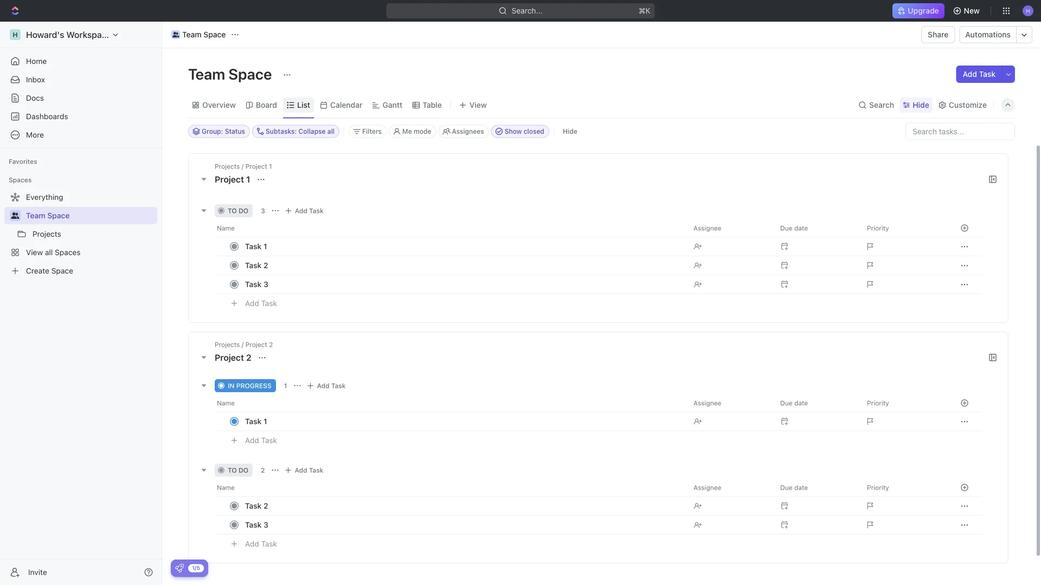 Task type: locate. For each thing, give the bounding box(es) containing it.
howard's workspace, , element
[[10, 29, 21, 40]]

2 vertical spatial date
[[795, 484, 808, 492]]

hide button
[[559, 125, 582, 138]]

1 vertical spatial due date button
[[774, 395, 861, 412]]

1 vertical spatial ‎task
[[245, 261, 262, 270]]

0 vertical spatial projects
[[215, 162, 240, 170]]

onboarding checklist button element
[[175, 565, 184, 573]]

projects up view all spaces
[[33, 230, 61, 239]]

to for 2
[[228, 467, 237, 474]]

0 vertical spatial spaces
[[9, 176, 32, 184]]

me mode button
[[389, 125, 436, 138]]

spaces down favorites button
[[9, 176, 32, 184]]

projects up project 2
[[215, 341, 240, 349]]

name button up task 1 link
[[215, 395, 687, 412]]

1 date from the top
[[795, 224, 808, 232]]

more
[[26, 130, 44, 139]]

h inside dropdown button
[[1027, 7, 1031, 14]]

0 horizontal spatial spaces
[[9, 176, 32, 184]]

status
[[225, 128, 245, 135]]

2 vertical spatial priority
[[867, 484, 890, 492]]

projects up project 1
[[215, 162, 240, 170]]

date for 3
[[795, 224, 808, 232]]

create space link
[[4, 263, 155, 280]]

2 vertical spatial team space
[[26, 211, 70, 220]]

table link
[[421, 98, 442, 113]]

subtasks:
[[266, 128, 297, 135]]

1 horizontal spatial hide
[[913, 101, 930, 110]]

automations
[[966, 30, 1011, 39]]

2 for ‎task 2
[[264, 261, 268, 270]]

3 date from the top
[[795, 484, 808, 492]]

2 due date from the top
[[781, 400, 808, 407]]

due date button for 3
[[774, 219, 861, 237]]

/
[[242, 162, 244, 170], [242, 341, 244, 349]]

project
[[246, 162, 267, 170], [215, 174, 244, 184], [246, 341, 267, 349], [215, 353, 244, 363]]

add task
[[963, 70, 996, 79], [295, 207, 324, 215], [245, 299, 277, 308], [317, 382, 346, 390], [245, 436, 277, 445], [295, 467, 324, 474], [245, 540, 277, 549]]

board link
[[254, 98, 277, 113]]

0 vertical spatial team space link
[[169, 28, 229, 41]]

1 horizontal spatial spaces
[[55, 248, 81, 257]]

2 vertical spatial due
[[781, 484, 793, 492]]

priority button for 1
[[861, 395, 948, 412]]

to do down project 1
[[228, 207, 249, 215]]

all right collapse
[[328, 128, 335, 135]]

due date
[[781, 224, 808, 232], [781, 400, 808, 407], [781, 484, 808, 492]]

project up project 1
[[246, 162, 267, 170]]

view inside view button
[[470, 101, 487, 110]]

2
[[264, 261, 268, 270], [269, 341, 273, 349], [246, 353, 252, 363], [261, 467, 265, 474], [264, 502, 268, 511]]

task 3 link down the '‎task 2' link
[[243, 277, 685, 292]]

projects inside projects link
[[33, 230, 61, 239]]

1 to from the top
[[228, 207, 237, 215]]

search button
[[856, 98, 898, 113]]

1 vertical spatial h
[[13, 31, 18, 39]]

date for 1
[[795, 400, 808, 407]]

2 date from the top
[[795, 400, 808, 407]]

0 vertical spatial /
[[242, 162, 244, 170]]

‎task inside the '‎task 2' link
[[245, 261, 262, 270]]

to do for 2
[[228, 467, 249, 474]]

view up assignees
[[470, 101, 487, 110]]

assignee for 3
[[694, 224, 722, 232]]

1 down subtasks:
[[269, 162, 272, 170]]

task 1 link
[[243, 414, 685, 430]]

1 vertical spatial date
[[795, 400, 808, 407]]

1 vertical spatial due
[[781, 400, 793, 407]]

1 assignee from the top
[[694, 224, 722, 232]]

3 priority from the top
[[867, 484, 890, 492]]

1 up the ‎task 2
[[264, 242, 267, 251]]

2 priority from the top
[[867, 400, 890, 407]]

task 3
[[245, 280, 268, 289], [245, 521, 268, 530]]

2 task 3 from the top
[[245, 521, 268, 530]]

1 vertical spatial do
[[239, 467, 249, 474]]

3 down the ‎task 2
[[264, 280, 268, 289]]

0 vertical spatial priority button
[[861, 219, 948, 237]]

1 task 3 link from the top
[[243, 277, 685, 292]]

name button up ‎task 1 link
[[215, 219, 687, 237]]

2 vertical spatial due date
[[781, 484, 808, 492]]

1 vertical spatial task 3 link
[[243, 518, 685, 533]]

/ up project 1
[[242, 162, 244, 170]]

1 vertical spatial user group image
[[11, 213, 19, 219]]

1 / from the top
[[242, 162, 244, 170]]

priority for 2
[[867, 484, 890, 492]]

due date button for 1
[[774, 395, 861, 412]]

0 vertical spatial due date button
[[774, 219, 861, 237]]

gantt link
[[381, 98, 403, 113]]

3 due from the top
[[781, 484, 793, 492]]

1 priority from the top
[[867, 224, 890, 232]]

3 due date from the top
[[781, 484, 808, 492]]

more button
[[4, 126, 157, 144]]

1 vertical spatial name
[[217, 400, 235, 407]]

1 ‎task from the top
[[245, 242, 262, 251]]

3 name button from the top
[[215, 479, 687, 497]]

onboarding checklist button image
[[175, 565, 184, 573]]

/ up project 2
[[242, 341, 244, 349]]

task 3 down the ‎task 2
[[245, 280, 268, 289]]

3 down task 2 in the left bottom of the page
[[264, 521, 268, 530]]

to
[[228, 207, 237, 215], [228, 467, 237, 474]]

1 vertical spatial assignee
[[694, 400, 722, 407]]

1 vertical spatial priority button
[[861, 395, 948, 412]]

view button
[[456, 98, 491, 113]]

inbox
[[26, 75, 45, 84]]

assignee for 2
[[694, 484, 722, 492]]

1 vertical spatial spaces
[[55, 248, 81, 257]]

1 vertical spatial /
[[242, 341, 244, 349]]

assignee for 1
[[694, 400, 722, 407]]

due date button for 2
[[774, 479, 861, 497]]

‎task for ‎task 1
[[245, 242, 262, 251]]

filters button
[[349, 125, 387, 138]]

h
[[1027, 7, 1031, 14], [13, 31, 18, 39]]

3 name from the top
[[217, 484, 235, 492]]

assignee button
[[687, 219, 774, 237], [687, 395, 774, 412], [687, 479, 774, 497]]

0 vertical spatial to
[[228, 207, 237, 215]]

spaces
[[9, 176, 32, 184], [55, 248, 81, 257]]

⌘k
[[639, 6, 651, 15]]

priority button
[[861, 219, 948, 237], [861, 395, 948, 412], [861, 479, 948, 497]]

1 down projects / project 1
[[246, 174, 250, 184]]

due date for 1
[[781, 400, 808, 407]]

1 down progress on the bottom of page
[[264, 417, 267, 426]]

add
[[963, 70, 978, 79], [295, 207, 308, 215], [245, 299, 259, 308], [317, 382, 330, 390], [245, 436, 259, 445], [295, 467, 307, 474], [245, 540, 259, 549]]

share
[[928, 30, 949, 39]]

to do
[[228, 207, 249, 215], [228, 467, 249, 474]]

2 due from the top
[[781, 400, 793, 407]]

2 vertical spatial due date button
[[774, 479, 861, 497]]

Search tasks... text field
[[907, 123, 1015, 140]]

overview
[[202, 101, 236, 110]]

1 vertical spatial name button
[[215, 395, 687, 412]]

1 vertical spatial priority
[[867, 400, 890, 407]]

tree containing everything
[[4, 189, 157, 280]]

1 priority button from the top
[[861, 219, 948, 237]]

me mode
[[403, 128, 432, 135]]

0 vertical spatial h
[[1027, 7, 1031, 14]]

2 name from the top
[[217, 400, 235, 407]]

2 assignee button from the top
[[687, 395, 774, 412]]

1 horizontal spatial h
[[1027, 7, 1031, 14]]

0 vertical spatial name
[[217, 224, 235, 232]]

due
[[781, 224, 793, 232], [781, 400, 793, 407], [781, 484, 793, 492]]

2 priority button from the top
[[861, 395, 948, 412]]

0 vertical spatial name button
[[215, 219, 687, 237]]

priority for 3
[[867, 224, 890, 232]]

1 do from the top
[[239, 207, 249, 215]]

team
[[182, 30, 202, 39], [188, 65, 225, 83], [26, 211, 45, 220]]

0 vertical spatial priority
[[867, 224, 890, 232]]

1 task 3 from the top
[[245, 280, 268, 289]]

to do up task 2 in the left bottom of the page
[[228, 467, 249, 474]]

0 vertical spatial to do
[[228, 207, 249, 215]]

0 horizontal spatial hide
[[563, 128, 578, 135]]

projects link
[[33, 226, 155, 243]]

assignee button for 2
[[687, 479, 774, 497]]

1 to do from the top
[[228, 207, 249, 215]]

0 vertical spatial date
[[795, 224, 808, 232]]

3 due date button from the top
[[774, 479, 861, 497]]

project down projects / project 1
[[215, 174, 244, 184]]

1 horizontal spatial user group image
[[172, 32, 179, 37]]

‎task inside ‎task 1 link
[[245, 242, 262, 251]]

2 vertical spatial name
[[217, 484, 235, 492]]

0 vertical spatial due
[[781, 224, 793, 232]]

everything
[[26, 193, 63, 202]]

do
[[239, 207, 249, 215], [239, 467, 249, 474]]

project 2
[[215, 353, 254, 363]]

1 assignee button from the top
[[687, 219, 774, 237]]

0 horizontal spatial team space link
[[26, 207, 155, 225]]

search
[[870, 101, 895, 110]]

task
[[980, 70, 996, 79], [309, 207, 324, 215], [245, 280, 262, 289], [261, 299, 277, 308], [331, 382, 346, 390], [245, 417, 262, 426], [261, 436, 277, 445], [309, 467, 324, 474], [245, 502, 262, 511], [245, 521, 262, 530], [261, 540, 277, 549]]

name button up task 2 link at the bottom
[[215, 479, 687, 497]]

name button for 2
[[215, 479, 687, 497]]

2 do from the top
[[239, 467, 249, 474]]

hide button
[[900, 98, 933, 113]]

0 horizontal spatial all
[[45, 248, 53, 257]]

dashboards
[[26, 112, 68, 121]]

1 vertical spatial 3
[[264, 280, 268, 289]]

spaces up create space link
[[55, 248, 81, 257]]

1 due date from the top
[[781, 224, 808, 232]]

3 up ‎task 1
[[261, 207, 265, 215]]

do down project 1
[[239, 207, 249, 215]]

2 name button from the top
[[215, 395, 687, 412]]

howard's workspace
[[26, 30, 111, 40]]

3 assignee button from the top
[[687, 479, 774, 497]]

date
[[795, 224, 808, 232], [795, 400, 808, 407], [795, 484, 808, 492]]

0 vertical spatial task 3
[[245, 280, 268, 289]]

everything link
[[4, 189, 155, 206]]

hide
[[913, 101, 930, 110], [563, 128, 578, 135]]

project down projects / project 2
[[215, 353, 244, 363]]

team space link
[[169, 28, 229, 41], [26, 207, 155, 225]]

1 vertical spatial due date
[[781, 400, 808, 407]]

0 vertical spatial ‎task
[[245, 242, 262, 251]]

2 / from the top
[[242, 341, 244, 349]]

view all spaces link
[[4, 244, 155, 261]]

1 vertical spatial to
[[228, 467, 237, 474]]

view up the create
[[26, 248, 43, 257]]

3 assignee from the top
[[694, 484, 722, 492]]

2 vertical spatial team
[[26, 211, 45, 220]]

2 vertical spatial priority button
[[861, 479, 948, 497]]

1 horizontal spatial all
[[328, 128, 335, 135]]

1 horizontal spatial view
[[470, 101, 487, 110]]

customize button
[[935, 98, 991, 113]]

tree
[[4, 189, 157, 280]]

1 vertical spatial team
[[188, 65, 225, 83]]

0 horizontal spatial h
[[13, 31, 18, 39]]

user group image
[[172, 32, 179, 37], [11, 213, 19, 219]]

share button
[[922, 26, 956, 43]]

0 vertical spatial 3
[[261, 207, 265, 215]]

‎task down ‎task 1
[[245, 261, 262, 270]]

hide right closed
[[563, 128, 578, 135]]

1 vertical spatial view
[[26, 248, 43, 257]]

assignee
[[694, 224, 722, 232], [694, 400, 722, 407], [694, 484, 722, 492]]

1 due date button from the top
[[774, 219, 861, 237]]

hide right search
[[913, 101, 930, 110]]

user group image inside tree
[[11, 213, 19, 219]]

0 vertical spatial hide
[[913, 101, 930, 110]]

2 vertical spatial assignee button
[[687, 479, 774, 497]]

0 vertical spatial assignee button
[[687, 219, 774, 237]]

view
[[470, 101, 487, 110], [26, 248, 43, 257]]

1 vertical spatial hide
[[563, 128, 578, 135]]

priority
[[867, 224, 890, 232], [867, 400, 890, 407], [867, 484, 890, 492]]

0 vertical spatial do
[[239, 207, 249, 215]]

1 vertical spatial to do
[[228, 467, 249, 474]]

0 vertical spatial due date
[[781, 224, 808, 232]]

task 3 down task 2 in the left bottom of the page
[[245, 521, 268, 530]]

1 vertical spatial all
[[45, 248, 53, 257]]

0 vertical spatial team
[[182, 30, 202, 39]]

0 vertical spatial user group image
[[172, 32, 179, 37]]

do for 2
[[239, 467, 249, 474]]

task 3 link down task 2 link at the bottom
[[243, 518, 685, 533]]

2 vertical spatial name button
[[215, 479, 687, 497]]

0 vertical spatial view
[[470, 101, 487, 110]]

sidebar navigation
[[0, 22, 164, 586]]

1 due from the top
[[781, 224, 793, 232]]

0 vertical spatial task 3 link
[[243, 277, 685, 292]]

2 vertical spatial assignee
[[694, 484, 722, 492]]

priority button for 2
[[861, 479, 948, 497]]

all up create space at the left of page
[[45, 248, 53, 257]]

priority button for 3
[[861, 219, 948, 237]]

‎task 1
[[245, 242, 267, 251]]

favorites
[[9, 158, 37, 165]]

task 3 link
[[243, 277, 685, 292], [243, 518, 685, 533]]

upgrade link
[[893, 3, 945, 18]]

/ for 1
[[242, 162, 244, 170]]

create
[[26, 267, 49, 276]]

space
[[204, 30, 226, 39], [229, 65, 272, 83], [47, 211, 70, 220], [51, 267, 73, 276]]

1 vertical spatial assignee button
[[687, 395, 774, 412]]

do up task 2 in the left bottom of the page
[[239, 467, 249, 474]]

1 vertical spatial projects
[[33, 230, 61, 239]]

0 vertical spatial assignee
[[694, 224, 722, 232]]

2 to from the top
[[228, 467, 237, 474]]

2 vertical spatial projects
[[215, 341, 240, 349]]

1/5
[[192, 566, 200, 572]]

2 ‎task from the top
[[245, 261, 262, 270]]

project 1
[[215, 174, 253, 184]]

show
[[505, 128, 522, 135]]

add task button
[[957, 66, 1003, 83], [282, 204, 328, 217], [240, 297, 282, 310], [304, 379, 350, 393], [240, 434, 282, 447], [282, 464, 328, 477], [240, 538, 282, 551]]

2 assignee from the top
[[694, 400, 722, 407]]

view for view all spaces
[[26, 248, 43, 257]]

3 priority button from the top
[[861, 479, 948, 497]]

0 horizontal spatial user group image
[[11, 213, 19, 219]]

spaces inside tree
[[55, 248, 81, 257]]

1 vertical spatial task 3
[[245, 521, 268, 530]]

‎task up the ‎task 2
[[245, 242, 262, 251]]

2 due date button from the top
[[774, 395, 861, 412]]

projects
[[215, 162, 240, 170], [33, 230, 61, 239], [215, 341, 240, 349]]

view inside "view all spaces" link
[[26, 248, 43, 257]]

0 horizontal spatial view
[[26, 248, 43, 257]]

2 to do from the top
[[228, 467, 249, 474]]



Task type: describe. For each thing, give the bounding box(es) containing it.
group:
[[202, 128, 223, 135]]

2 for task 2
[[264, 502, 268, 511]]

date for 2
[[795, 484, 808, 492]]

hide inside dropdown button
[[913, 101, 930, 110]]

list
[[297, 101, 310, 110]]

docs
[[26, 94, 44, 103]]

h button
[[1020, 2, 1037, 20]]

to for 3
[[228, 207, 237, 215]]

name button for 1
[[215, 395, 687, 412]]

me
[[403, 128, 412, 135]]

howard's
[[26, 30, 64, 40]]

closed
[[524, 128, 545, 135]]

2 for project 2
[[246, 353, 252, 363]]

team inside tree
[[26, 211, 45, 220]]

‎task for ‎task 2
[[245, 261, 262, 270]]

projects for project 2
[[215, 341, 240, 349]]

view for view
[[470, 101, 487, 110]]

do for 3
[[239, 207, 249, 215]]

0 vertical spatial all
[[328, 128, 335, 135]]

task 1
[[245, 417, 267, 426]]

1 for ‎task 1
[[264, 242, 267, 251]]

h inside sidebar navigation
[[13, 31, 18, 39]]

in progress
[[228, 382, 272, 390]]

tree inside sidebar navigation
[[4, 189, 157, 280]]

assignee button for 1
[[687, 395, 774, 412]]

board
[[256, 101, 277, 110]]

search...
[[512, 6, 543, 15]]

name for to do
[[217, 484, 235, 492]]

1 for task 1
[[264, 417, 267, 426]]

1 name button from the top
[[215, 219, 687, 237]]

show closed button
[[491, 125, 550, 138]]

projects / project 2
[[215, 341, 273, 349]]

create space
[[26, 267, 73, 276]]

assignee button for 3
[[687, 219, 774, 237]]

new button
[[949, 2, 987, 20]]

assignees button
[[439, 125, 489, 138]]

team space inside sidebar navigation
[[26, 211, 70, 220]]

due for 2
[[781, 484, 793, 492]]

group: status
[[202, 128, 245, 135]]

‎task 2 link
[[243, 258, 685, 273]]

view button
[[456, 92, 491, 118]]

mode
[[414, 128, 432, 135]]

name for in progress
[[217, 400, 235, 407]]

inbox link
[[4, 71, 157, 88]]

filters
[[362, 128, 382, 135]]

calendar
[[330, 101, 363, 110]]

dashboards link
[[4, 108, 157, 125]]

2 vertical spatial 3
[[264, 521, 268, 530]]

customize
[[949, 101, 987, 110]]

1 vertical spatial team space
[[188, 65, 275, 83]]

due date for 3
[[781, 224, 808, 232]]

2 task 3 link from the top
[[243, 518, 685, 533]]

view all spaces
[[26, 248, 81, 257]]

all inside tree
[[45, 248, 53, 257]]

progress
[[236, 382, 272, 390]]

due for 1
[[781, 400, 793, 407]]

‎task 2
[[245, 261, 268, 270]]

gantt
[[383, 101, 403, 110]]

collapse
[[299, 128, 326, 135]]

in
[[228, 382, 235, 390]]

subtasks: collapse all
[[266, 128, 335, 135]]

assignees
[[452, 128, 484, 135]]

to do for 3
[[228, 207, 249, 215]]

upgrade
[[908, 6, 939, 15]]

hide inside button
[[563, 128, 578, 135]]

home
[[26, 57, 47, 66]]

projects / project 1
[[215, 162, 272, 170]]

due for 3
[[781, 224, 793, 232]]

automations button
[[960, 27, 1017, 43]]

list link
[[295, 98, 310, 113]]

‎task 1 link
[[243, 239, 685, 254]]

due date for 2
[[781, 484, 808, 492]]

0 vertical spatial team space
[[182, 30, 226, 39]]

task 2 link
[[243, 499, 685, 514]]

new
[[964, 6, 980, 15]]

1 horizontal spatial team space link
[[169, 28, 229, 41]]

show closed
[[505, 128, 545, 135]]

1 name from the top
[[217, 224, 235, 232]]

docs link
[[4, 90, 157, 107]]

workspace
[[66, 30, 111, 40]]

home link
[[4, 53, 157, 70]]

1 for project 1
[[246, 174, 250, 184]]

1 right progress on the bottom of page
[[284, 382, 287, 390]]

task 2
[[245, 502, 268, 511]]

calendar link
[[328, 98, 363, 113]]

1 vertical spatial team space link
[[26, 207, 155, 225]]

project up project 2
[[246, 341, 267, 349]]

favorites button
[[4, 155, 42, 168]]

invite
[[28, 569, 47, 578]]

priority for 1
[[867, 400, 890, 407]]

/ for 2
[[242, 341, 244, 349]]

overview link
[[200, 98, 236, 113]]

projects for project 1
[[215, 162, 240, 170]]

table
[[423, 101, 442, 110]]



Task type: vqa. For each thing, say whether or not it's contained in the screenshot.
'2' within ‎Task 2 link
yes



